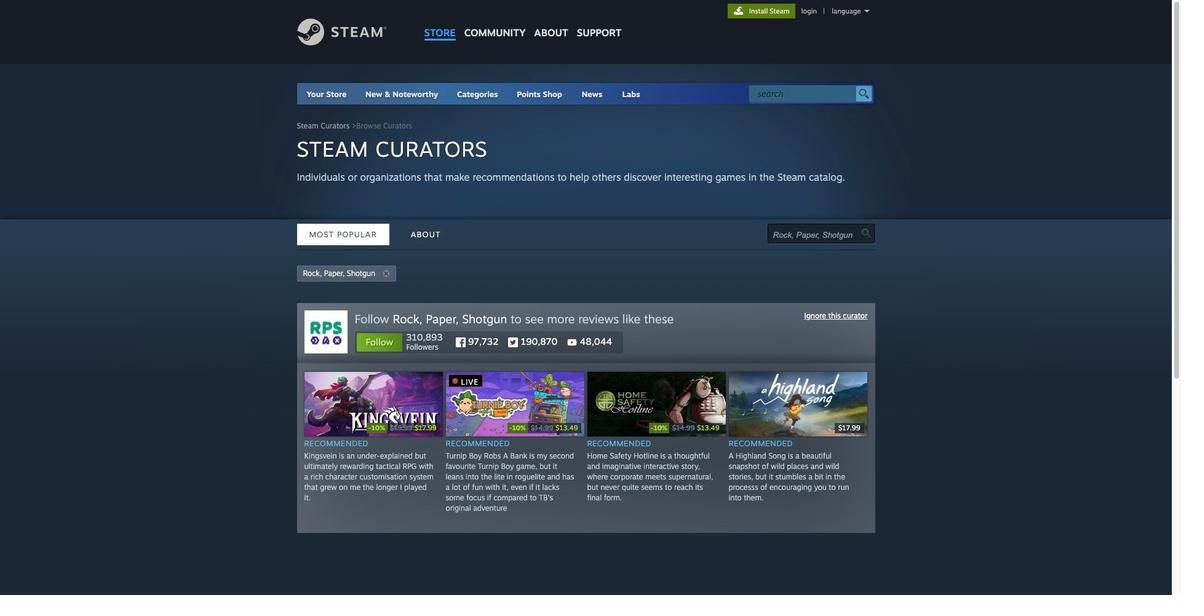 Task type: locate. For each thing, give the bounding box(es) containing it.
account menu navigation
[[728, 4, 876, 18]]

global menu navigation
[[420, 0, 626, 45]]

search search field
[[758, 86, 853, 102]]

main content
[[0, 64, 1173, 596]]

None image field
[[862, 229, 872, 239]]

None search field
[[749, 85, 873, 103]]

None text field
[[773, 231, 863, 240]]



Task type: describe. For each thing, give the bounding box(es) containing it.
link to the steam homepage image
[[297, 18, 405, 46]]

turnip boy robs a bank image
[[446, 372, 584, 437]]

a highland song image
[[729, 372, 868, 437]]

kingsvein image
[[304, 372, 443, 437]]

home safety hotline image
[[588, 372, 726, 437]]



Task type: vqa. For each thing, say whether or not it's contained in the screenshot.
Link to the Steam Homepage image
yes



